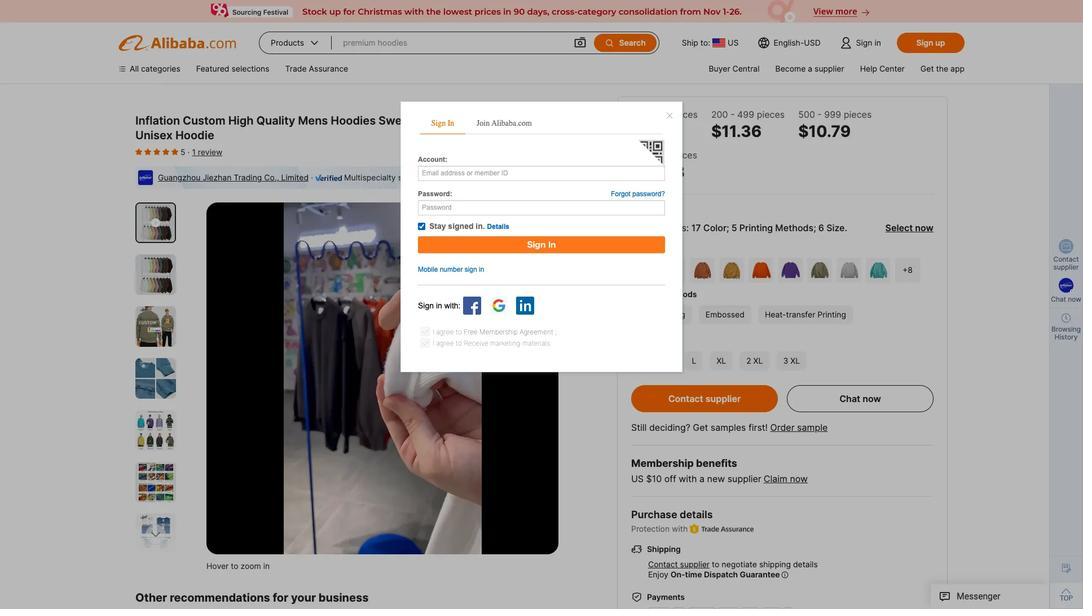 Task type: vqa. For each thing, say whether or not it's contained in the screenshot.


Task type: locate. For each thing, give the bounding box(es) containing it.
0 vertical spatial get
[[921, 64, 934, 73]]

0 horizontal spatial favorites filling image
[[135, 147, 142, 156]]

0 horizontal spatial 5
[[181, 147, 185, 157]]

sweatshirts
[[379, 114, 444, 128]]

favorites filling image
[[135, 147, 142, 156], [144, 147, 151, 156], [153, 147, 160, 156], [153, 147, 160, 156], [162, 147, 169, 156], [172, 147, 178, 156], [172, 147, 178, 156]]

0 vertical spatial contact supplier
[[1054, 255, 1079, 271]]

1 horizontal spatial details
[[793, 560, 818, 569]]

5 left 1
[[181, 147, 185, 157]]

xl
[[717, 356, 726, 366], [753, 356, 763, 366], [791, 356, 800, 366]]

1 agree from the top
[[436, 328, 454, 336]]

pieces right 199
[[670, 109, 698, 120]]

1 horizontal spatial xl
[[753, 356, 763, 366]]

- right 500
[[818, 109, 822, 120]]

samples
[[711, 422, 746, 433]]

-
[[731, 109, 735, 120], [818, 109, 822, 120]]

sign in link
[[420, 114, 465, 134]]

pieces inside 200 - 499 pieces $11.36
[[757, 109, 785, 120]]

2 vertical spatial contact
[[648, 560, 678, 569]]

; left 6
[[814, 222, 816, 234]]

color down total at the top right of page
[[631, 243, 652, 253]]

0 vertical spatial with
[[679, 473, 697, 485]]

enjoy
[[648, 570, 668, 580]]

agree left receive
[[436, 339, 454, 348]]

1 i from the top
[[433, 328, 434, 336]]

details up protection with
[[680, 509, 713, 521]]

xl link
[[709, 350, 734, 372]]

get left the
[[921, 64, 934, 73]]

details right the shipping in the right bottom of the page
[[793, 560, 818, 569]]

i left receive
[[433, 339, 434, 348]]

now
[[915, 222, 934, 234], [1068, 295, 1082, 304], [863, 393, 881, 405], [790, 473, 808, 485]]

men
[[534, 114, 558, 128]]

1 favorites filling image from the left
[[135, 147, 142, 156]]

500
[[798, 109, 815, 120]]

review
[[198, 147, 222, 157]]

us left $10
[[631, 473, 644, 485]]

0 horizontal spatial ;
[[555, 328, 557, 336]]

embossed link
[[698, 304, 753, 326]]

membership up off
[[631, 458, 694, 469]]

guangzhou
[[158, 173, 201, 182]]

1 vertical spatial us
[[631, 473, 644, 485]]

for
[[273, 591, 288, 605]]

sign left "up"
[[917, 38, 933, 47]]

0 horizontal spatial membership
[[480, 328, 518, 336]]

xl right 3 on the right bottom
[[791, 356, 800, 366]]

2
[[746, 356, 751, 366]]

to up dispatch
[[712, 560, 720, 569]]

a right become
[[808, 64, 812, 73]]

2 i from the top
[[433, 339, 434, 348]]

buyer central
[[709, 64, 760, 73]]

xl right 2
[[753, 356, 763, 366]]

english-
[[774, 38, 804, 47]]

0 horizontal spatial chat
[[840, 393, 860, 405]]

sign for sign in
[[431, 119, 446, 128]]

0 horizontal spatial in
[[263, 561, 270, 571]]

1 horizontal spatial color
[[703, 222, 727, 234]]

with inside membership benefits us $10 off with a new supplier claim now
[[679, 473, 697, 485]]

- right 200
[[731, 109, 735, 120]]

options:
[[655, 222, 689, 234]]

0 vertical spatial chat now
[[1051, 295, 1082, 304]]

limited
[[281, 173, 309, 182]]

sign up the help
[[856, 38, 873, 47]]

2 - from the left
[[818, 109, 822, 120]]

printing
[[740, 222, 773, 234], [631, 289, 661, 299], [657, 310, 685, 319], [818, 310, 846, 319]]

size
[[827, 222, 845, 234]]

- inside 500 - 999 pieces $10.79
[[818, 109, 822, 120]]

favorites filling image
[[135, 147, 142, 156], [144, 147, 151, 156], [162, 147, 169, 156]]

0 horizontal spatial sign
[[431, 119, 446, 128]]

receive
[[464, 339, 488, 348]]

1 vertical spatial get
[[693, 422, 708, 433]]

1 horizontal spatial us
[[728, 38, 739, 47]]

trade
[[285, 64, 307, 73]]

0 vertical spatial chat
[[1051, 295, 1066, 304]]

methods left 6
[[775, 222, 814, 234]]

multispecialty
[[344, 173, 396, 182]]

shipping
[[647, 545, 681, 554]]

+
[[903, 265, 908, 275]]

5 right 17
[[732, 222, 737, 234]]

agreement
[[520, 328, 553, 336]]

2 horizontal spatial sign
[[917, 38, 933, 47]]

select now link
[[885, 222, 934, 234]]

membership up marketing
[[480, 328, 518, 336]]

1000
[[646, 150, 667, 161]]

to left free
[[456, 328, 462, 336]]

methods
[[775, 222, 814, 234], [663, 289, 697, 299]]

0 horizontal spatial -
[[731, 109, 735, 120]]

get the app
[[921, 64, 965, 73]]

1 horizontal spatial contact supplier
[[1054, 255, 1079, 271]]

pieces right 999
[[844, 109, 872, 120]]

; right agreement
[[555, 328, 557, 336]]

i left free
[[433, 328, 434, 336]]

2 favorites filling image from the left
[[144, 147, 151, 156]]

contact supplier inside button
[[668, 393, 741, 405]]

a left new
[[700, 473, 705, 485]]

1 vertical spatial methods
[[663, 289, 697, 299]]

chat
[[1051, 295, 1066, 304], [840, 393, 860, 405]]

1 vertical spatial chat now
[[840, 393, 881, 405]]

a inside membership benefits us $10 off with a new supplier claim now
[[700, 473, 705, 485]]

1 vertical spatial details
[[793, 560, 818, 569]]

2 agree from the top
[[436, 339, 454, 348]]

xl right l
[[717, 356, 726, 366]]

to left receive
[[456, 339, 462, 348]]

pieces right 1000
[[669, 150, 697, 161]]

999
[[824, 109, 841, 120]]

0 horizontal spatial methods
[[663, 289, 697, 299]]

0 horizontal spatial details
[[680, 509, 713, 521]]

1 horizontal spatial ;
[[727, 222, 729, 234]]

1 - from the left
[[731, 109, 735, 120]]

get left samples
[[693, 422, 708, 433]]

us up buyer central
[[728, 38, 739, 47]]

2 horizontal spatial xl
[[791, 356, 800, 366]]

membership
[[480, 328, 518, 336], [631, 458, 694, 469]]

contact supplier
[[1054, 255, 1079, 271], [668, 393, 741, 405]]

multispecialty supplier
[[344, 173, 428, 182]]

pieces inside 1000 pieces $10.23
[[669, 150, 697, 161]]

shipping
[[759, 560, 791, 569]]

inflation custom high quality mens hoodies sweatshirts cotton pullover men unisex hoodie
[[135, 114, 558, 142]]

to
[[456, 328, 462, 336], [456, 339, 462, 348], [712, 560, 720, 569], [231, 561, 238, 571]]

1 horizontal spatial 5
[[732, 222, 737, 234]]

ship
[[682, 38, 698, 47]]


[[574, 36, 587, 50]]

chat now inside button
[[840, 393, 881, 405]]

4 yrs
[[434, 173, 453, 182]]

1 horizontal spatial membership
[[631, 458, 694, 469]]

1 vertical spatial with
[[672, 524, 688, 534]]

499
[[737, 109, 754, 120]]

browsing history
[[1052, 325, 1081, 341]]

business
[[319, 591, 369, 605]]

2 xl from the left
[[753, 356, 763, 366]]

$10
[[646, 473, 662, 485]]

to for free
[[456, 328, 462, 336]]

color right 17
[[703, 222, 727, 234]]

join alibaba.com link
[[468, 114, 541, 134]]

1 horizontal spatial sign
[[856, 38, 873, 47]]

0 horizontal spatial chat now
[[840, 393, 881, 405]]

membership benefits us $10 off with a new supplier claim now
[[631, 458, 808, 485]]

pieces right 499 in the right top of the page
[[757, 109, 785, 120]]

chat now
[[1051, 295, 1082, 304], [840, 393, 881, 405]]

xl for 3 xl
[[791, 356, 800, 366]]

0 horizontal spatial a
[[700, 473, 705, 485]]

1 vertical spatial contact supplier
[[668, 393, 741, 405]]

0 vertical spatial a
[[808, 64, 812, 73]]

sign for sign in
[[856, 38, 873, 47]]

2 xl link
[[739, 350, 771, 372]]

up
[[935, 38, 945, 47]]

methods up puff printing at the right
[[663, 289, 697, 299]]

0 horizontal spatial get
[[693, 422, 708, 433]]

0 vertical spatial in
[[875, 38, 881, 47]]

get
[[921, 64, 934, 73], [693, 422, 708, 433]]

1 vertical spatial contact
[[668, 393, 703, 405]]

; right 17
[[727, 222, 729, 234]]

0 horizontal spatial contact supplier
[[668, 393, 741, 405]]

1 horizontal spatial favorites filling image
[[144, 147, 151, 156]]

0 vertical spatial details
[[680, 509, 713, 521]]

- inside 200 - 499 pieces $11.36
[[731, 109, 735, 120]]

1 vertical spatial chat
[[840, 393, 860, 405]]

5
[[181, 147, 185, 157], [732, 222, 737, 234]]

become a supplier
[[775, 64, 844, 73]]

0 vertical spatial agree
[[436, 328, 454, 336]]

to inside contact supplier to negotiate shipping details enjoy on-time dispatch guarantee
[[712, 560, 720, 569]]

heat-transfer printing
[[765, 310, 846, 319]]

0 vertical spatial methods
[[775, 222, 814, 234]]

featured
[[196, 64, 229, 73]]

1 vertical spatial agree
[[436, 339, 454, 348]]

1 horizontal spatial methods
[[775, 222, 814, 234]]

agree left free
[[436, 328, 454, 336]]

0 horizontal spatial color
[[631, 243, 652, 253]]

1 vertical spatial i
[[433, 339, 434, 348]]

0 vertical spatial i
[[433, 328, 434, 336]]

agree
[[436, 328, 454, 336], [436, 339, 454, 348]]

cotton
[[447, 114, 484, 128]]

high
[[228, 114, 254, 128]]

2 horizontal spatial favorites filling image
[[162, 147, 169, 156]]

order sample link
[[770, 422, 828, 433]]

your
[[291, 591, 316, 605]]

1 vertical spatial a
[[700, 473, 705, 485]]

3 xl from the left
[[791, 356, 800, 366]]

hoodie
[[175, 129, 214, 142]]

to left zoom
[[231, 561, 238, 571]]

in right zoom
[[263, 561, 270, 571]]

to for negotiate
[[712, 560, 720, 569]]

premium hoodies text field
[[343, 33, 562, 53]]

central
[[733, 64, 760, 73]]

supplier inside contact supplier to negotiate shipping details enjoy on-time dispatch guarantee
[[680, 560, 710, 569]]

with right off
[[679, 473, 697, 485]]

1 horizontal spatial a
[[808, 64, 812, 73]]

0 horizontal spatial us
[[631, 473, 644, 485]]

sign left in
[[431, 119, 446, 128]]

purchase
[[631, 509, 677, 521]]

0 horizontal spatial xl
[[717, 356, 726, 366]]

pullover
[[487, 114, 531, 128]]

all categories
[[130, 64, 180, 73]]

0 vertical spatial 5
[[181, 147, 185, 157]]

199 pieces $11.93
[[631, 109, 698, 141]]

1 horizontal spatial -
[[818, 109, 822, 120]]

in up help center
[[875, 38, 881, 47]]

select
[[885, 222, 913, 234]]

1 vertical spatial membership
[[631, 458, 694, 469]]

first!
[[749, 422, 768, 433]]

printing methods
[[631, 289, 697, 299]]

still deciding? get samples first! order sample
[[631, 422, 828, 433]]

with down purchase details at the right bottom of page
[[672, 524, 688, 534]]

1 vertical spatial color
[[631, 243, 652, 253]]

contact supplier button
[[631, 385, 778, 412]]



Task type: describe. For each thing, give the bounding box(es) containing it.
help center
[[860, 64, 905, 73]]

- for $11.36
[[731, 109, 735, 120]]

help
[[860, 64, 877, 73]]

agree for i agree to  receive marketing materials
[[436, 339, 454, 348]]

heat-transfer printing link
[[757, 304, 854, 326]]

trading
[[234, 173, 262, 182]]

sign in
[[856, 38, 881, 47]]

claim now link
[[764, 473, 808, 485]]

other recommendations for your business
[[135, 591, 369, 605]]

usd
[[804, 38, 821, 47]]

0 vertical spatial contact
[[1054, 255, 1079, 263]]

on-
[[671, 570, 685, 580]]

i agree to free membership agreement ;
[[433, 328, 557, 336]]

custom
[[183, 114, 225, 128]]

1 horizontal spatial get
[[921, 64, 934, 73]]

yrs
[[442, 173, 453, 182]]

1 horizontal spatial in
[[875, 38, 881, 47]]

unisex
[[135, 129, 173, 142]]

 search
[[604, 38, 646, 48]]

.
[[845, 222, 847, 234]]

1 vertical spatial in
[[263, 561, 270, 571]]

guangzhou jiezhan trading co., limited
[[158, 173, 309, 182]]

english-usd
[[774, 38, 821, 47]]

sign for sign up
[[917, 38, 933, 47]]

l link
[[684, 350, 704, 372]]

embossed
[[706, 310, 745, 319]]

buyer
[[709, 64, 730, 73]]

alibaba.com
[[492, 119, 532, 128]]

selections
[[232, 64, 269, 73]]

puff
[[639, 310, 655, 319]]

zoom
[[241, 561, 261, 571]]

join alibaba.com
[[477, 119, 532, 128]]

ship to:
[[682, 38, 710, 47]]

purchase details
[[631, 509, 713, 521]]

1 review
[[192, 147, 222, 157]]

500 - 999 pieces $10.79
[[798, 109, 872, 141]]

6
[[818, 222, 824, 234]]

total
[[631, 222, 652, 234]]

membership inside membership benefits us $10 off with a new supplier claim now
[[631, 458, 694, 469]]

other
[[135, 591, 167, 605]]

us inside membership benefits us $10 off with a new supplier claim now
[[631, 473, 644, 485]]

in
[[448, 119, 454, 128]]

categories
[[141, 64, 180, 73]]

time
[[685, 570, 702, 580]]

deciding?
[[649, 422, 690, 433]]

3 favorites filling image from the left
[[162, 147, 169, 156]]

transfer
[[786, 310, 815, 319]]

2 horizontal spatial ;
[[814, 222, 816, 234]]

17
[[692, 222, 701, 234]]

hover to zoom in
[[206, 561, 270, 571]]

guangzhou jiezhan trading co., limited link
[[158, 173, 309, 182]]

guarantee
[[740, 570, 780, 580]]

select now
[[885, 222, 934, 234]]

xl for 2 xl
[[753, 356, 763, 366]]

now inside membership benefits us $10 off with a new supplier claim now
[[790, 473, 808, 485]]

pieces inside 199 pieces $11.93
[[670, 109, 698, 120]]

chat inside button
[[840, 393, 860, 405]]

details inside contact supplier to negotiate shipping details enjoy on-time dispatch guarantee
[[793, 560, 818, 569]]

app
[[951, 64, 965, 73]]

1 xl from the left
[[717, 356, 726, 366]]

protection with
[[631, 524, 688, 534]]

contact inside contact supplier to negotiate shipping details enjoy on-time dispatch guarantee
[[648, 560, 678, 569]]

jiezhan
[[203, 173, 232, 182]]

i for i agree to  receive marketing materials
[[433, 339, 434, 348]]

2 xl
[[746, 356, 763, 366]]

3
[[783, 356, 788, 366]]

l
[[692, 356, 696, 366]]

new
[[707, 473, 725, 485]]

search
[[619, 38, 646, 47]]

pieces inside 500 - 999 pieces $10.79
[[844, 109, 872, 120]]

dispatch
[[704, 570, 738, 580]]

browsing
[[1052, 325, 1081, 333]]

i agree to  receive marketing materials
[[433, 339, 550, 348]]

+ 8
[[903, 265, 913, 275]]

to for receive
[[456, 339, 462, 348]]

3 xl link
[[775, 350, 808, 372]]

1 vertical spatial 5
[[732, 222, 737, 234]]

- for $10.79
[[818, 109, 822, 120]]

sample
[[797, 422, 828, 433]]

puff printing link
[[631, 304, 693, 326]]

recommendations
[[170, 591, 270, 605]]

1 horizontal spatial chat now
[[1051, 295, 1082, 304]]

the
[[936, 64, 948, 73]]

inflation
[[135, 114, 180, 128]]

all
[[130, 64, 139, 73]]

hover
[[206, 561, 229, 571]]

materials
[[522, 339, 550, 348]]

marketing
[[490, 339, 520, 348]]

0 vertical spatial us
[[728, 38, 739, 47]]

co.,
[[264, 173, 279, 182]]

8
[[908, 265, 913, 275]]

contact inside contact supplier button
[[668, 393, 703, 405]]

supplier inside button
[[706, 393, 741, 405]]

$11.93
[[631, 122, 682, 141]]

to:
[[701, 38, 710, 47]]

0 vertical spatial color
[[703, 222, 727, 234]]

products link
[[260, 32, 332, 54]]

$10.79
[[798, 122, 851, 141]]

0 vertical spatial membership
[[480, 328, 518, 336]]

1 horizontal spatial chat
[[1051, 295, 1066, 304]]

become
[[775, 64, 806, 73]]

3 xl
[[783, 356, 800, 366]]

200 - 499 pieces $11.36
[[711, 109, 785, 141]]

heat-
[[765, 310, 786, 319]]

200
[[711, 109, 728, 120]]

supplier inside membership benefits us $10 off with a new supplier claim now
[[728, 473, 761, 485]]

payments
[[647, 592, 685, 602]]

i for i agree to free membership agreement ;
[[433, 328, 434, 336]]

company logo image
[[138, 170, 153, 186]]

now inside button
[[863, 393, 881, 405]]

agree for i agree to free membership agreement ;
[[436, 328, 454, 336]]



